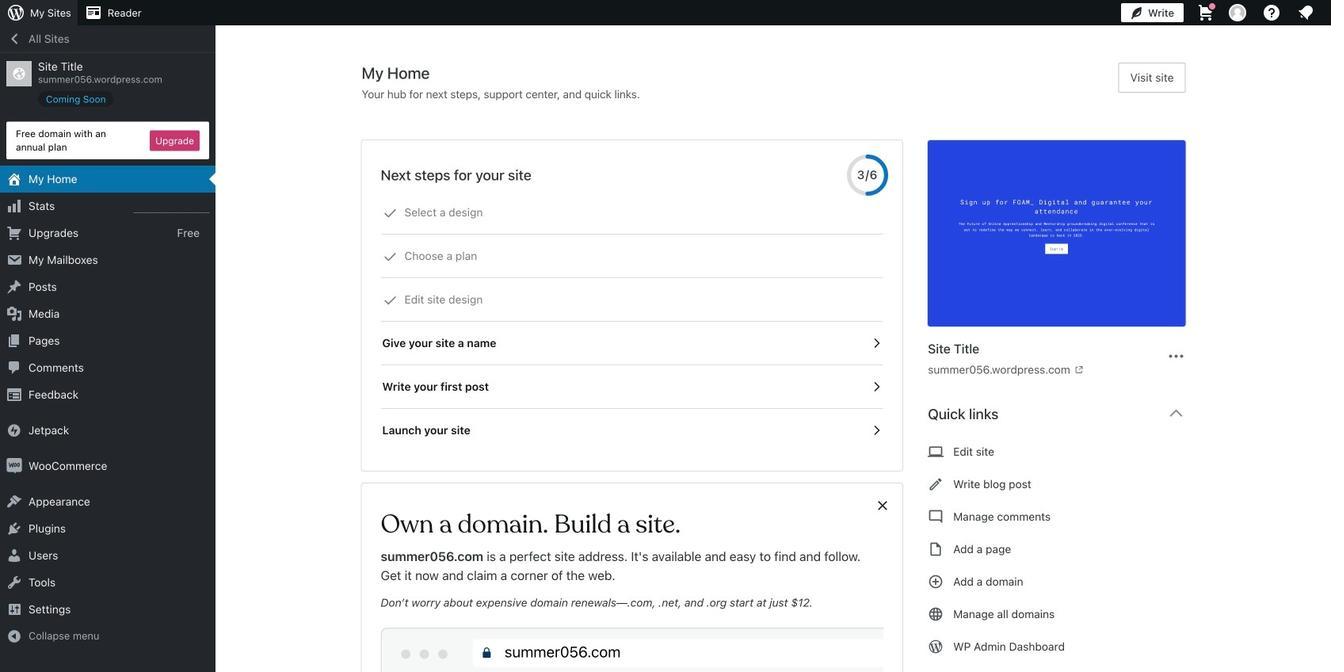 Task type: describe. For each thing, give the bounding box(es) containing it.
mode_comment image
[[928, 507, 944, 526]]

1 img image from the top
[[6, 423, 22, 438]]

my shopping cart image
[[1197, 3, 1216, 22]]

insert_drive_file image
[[928, 540, 944, 559]]

highest hourly views 0 image
[[134, 203, 209, 213]]

2 task complete image from the top
[[383, 293, 397, 308]]

more options for site site title image
[[1167, 347, 1186, 366]]

help image
[[1263, 3, 1282, 22]]

laptop image
[[928, 442, 944, 461]]



Task type: vqa. For each thing, say whether or not it's contained in the screenshot.
search box
no



Task type: locate. For each thing, give the bounding box(es) containing it.
task enabled image
[[870, 336, 884, 350]]

manage your notifications image
[[1297, 3, 1316, 22]]

my profile image
[[1229, 4, 1247, 21]]

main content
[[362, 63, 1199, 672]]

0 vertical spatial task enabled image
[[870, 380, 884, 394]]

task complete image up task complete image
[[383, 206, 397, 220]]

dismiss domain name promotion image
[[876, 496, 890, 515]]

0 vertical spatial task complete image
[[383, 206, 397, 220]]

1 vertical spatial task enabled image
[[870, 423, 884, 438]]

task enabled image down task enabled icon
[[870, 380, 884, 394]]

task enabled image up 'dismiss domain name promotion' icon
[[870, 423, 884, 438]]

task enabled image
[[870, 380, 884, 394], [870, 423, 884, 438]]

1 task enabled image from the top
[[870, 380, 884, 394]]

1 vertical spatial img image
[[6, 458, 22, 474]]

2 task enabled image from the top
[[870, 423, 884, 438]]

0 vertical spatial img image
[[6, 423, 22, 438]]

task complete image
[[383, 250, 397, 264]]

launchpad checklist element
[[381, 191, 884, 452]]

task complete image down task complete image
[[383, 293, 397, 308]]

progress bar
[[847, 155, 889, 196]]

task complete image
[[383, 206, 397, 220], [383, 293, 397, 308]]

1 task complete image from the top
[[383, 206, 397, 220]]

img image
[[6, 423, 22, 438], [6, 458, 22, 474]]

2 img image from the top
[[6, 458, 22, 474]]

1 vertical spatial task complete image
[[383, 293, 397, 308]]

edit image
[[928, 475, 944, 494]]



